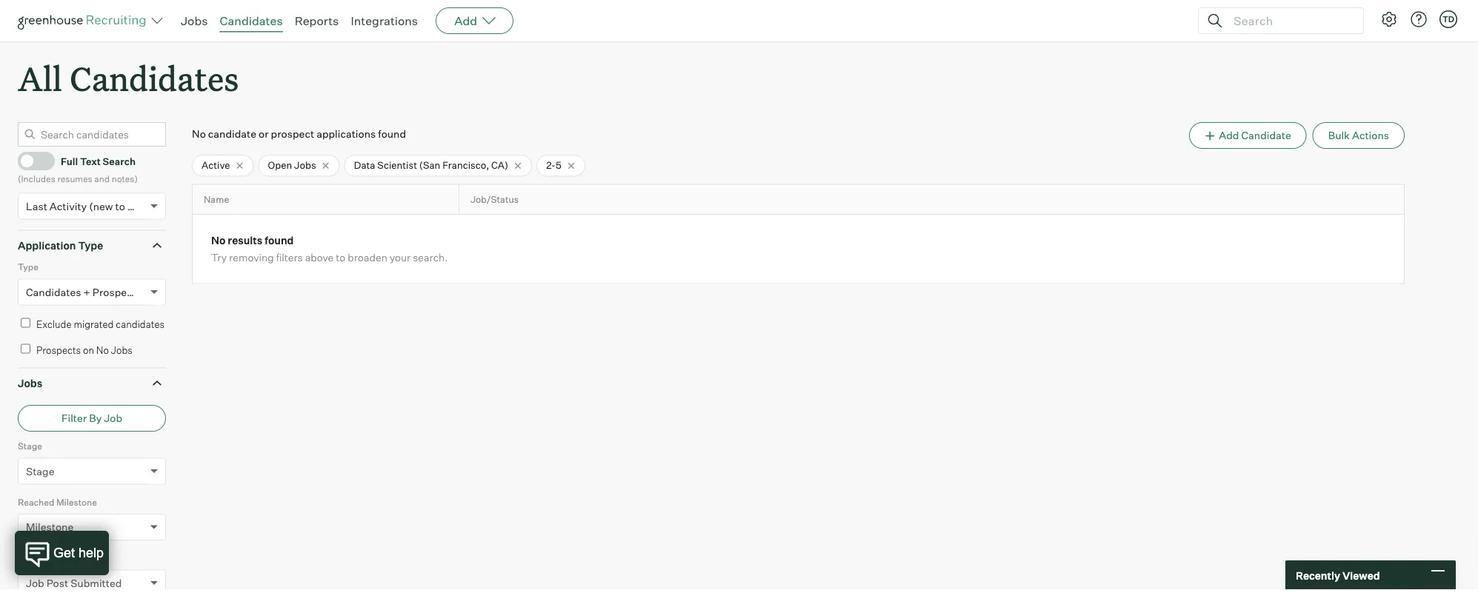 Task type: describe. For each thing, give the bounding box(es) containing it.
2-
[[546, 159, 556, 171]]

0 horizontal spatial type
[[18, 262, 38, 273]]

reports link
[[295, 13, 339, 28]]

ca)
[[491, 159, 508, 171]]

removing
[[229, 251, 274, 264]]

0 vertical spatial job post submitted
[[18, 553, 100, 564]]

no results found try removing filters above to broaden your search.
[[211, 234, 448, 264]]

all candidates
[[18, 56, 239, 100]]

francisco,
[[442, 159, 489, 171]]

on
[[83, 344, 94, 356]]

job/status
[[470, 194, 519, 205]]

to inside no results found try removing filters above to broaden your search.
[[336, 251, 345, 264]]

open jobs
[[268, 159, 316, 171]]

add for add
[[454, 13, 477, 28]]

jobs link
[[181, 13, 208, 28]]

configure image
[[1380, 10, 1398, 28]]

last activity (new to old)
[[26, 200, 147, 213]]

1 vertical spatial milestone
[[26, 521, 74, 534]]

0 vertical spatial stage
[[18, 441, 42, 452]]

scientist
[[377, 159, 417, 171]]

+
[[83, 286, 90, 299]]

candidates + prospects option
[[26, 286, 142, 299]]

old)
[[127, 200, 147, 213]]

no candidate or prospect applications found
[[192, 128, 406, 141]]

and
[[94, 173, 110, 184]]

td button
[[1437, 7, 1460, 31]]

candidates for candidates + prospects
[[26, 286, 81, 299]]

candidate
[[208, 128, 256, 141]]

add candidate link
[[1189, 122, 1307, 149]]

try
[[211, 251, 227, 264]]

data scientist (san francisco, ca)
[[354, 159, 508, 171]]

or
[[259, 128, 269, 141]]

candidates for candidates
[[220, 13, 283, 28]]

jobs left candidates 'link'
[[181, 13, 208, 28]]

0 vertical spatial submitted
[[56, 553, 100, 564]]

0 vertical spatial found
[[378, 128, 406, 141]]

by
[[89, 412, 102, 425]]

jobs down the prospects on no jobs option
[[18, 377, 42, 390]]

filters
[[276, 251, 303, 264]]

recently
[[1296, 569, 1340, 582]]

search
[[103, 155, 136, 167]]

exclude migrated candidates
[[36, 318, 165, 330]]

(san
[[419, 159, 440, 171]]

add button
[[436, 7, 514, 34]]

0 vertical spatial post
[[35, 553, 54, 564]]

0 horizontal spatial to
[[115, 200, 125, 213]]

above
[[305, 251, 334, 264]]

active
[[202, 159, 230, 171]]

integrations link
[[351, 13, 418, 28]]

stage element
[[18, 439, 166, 495]]

application type
[[18, 239, 103, 252]]

activity
[[50, 200, 87, 213]]

1 vertical spatial stage
[[26, 465, 54, 478]]

td
[[1442, 14, 1454, 24]]

1 vertical spatial job post submitted
[[26, 577, 122, 590]]

text
[[80, 155, 101, 167]]

Search candidates field
[[18, 122, 166, 147]]

recently viewed
[[1296, 569, 1380, 582]]

filter by job
[[61, 412, 122, 425]]

bulk
[[1328, 129, 1350, 142]]

exclude
[[36, 318, 72, 330]]

reports
[[295, 13, 339, 28]]

type element
[[18, 260, 166, 316]]

filter
[[61, 412, 87, 425]]

reached milestone
[[18, 497, 97, 508]]

bulk actions link
[[1313, 122, 1405, 149]]

integrations
[[351, 13, 418, 28]]

candidates
[[116, 318, 165, 330]]



Task type: vqa. For each thing, say whether or not it's contained in the screenshot.
the top the to
yes



Task type: locate. For each thing, give the bounding box(es) containing it.
Exclude migrated candidates checkbox
[[21, 318, 30, 328]]

submitted
[[56, 553, 100, 564], [71, 577, 122, 590]]

found up scientist
[[378, 128, 406, 141]]

1 vertical spatial submitted
[[71, 577, 122, 590]]

type down "application" on the top left
[[18, 262, 38, 273]]

to right "above"
[[336, 251, 345, 264]]

1 vertical spatial to
[[336, 251, 345, 264]]

0 vertical spatial candidates
[[220, 13, 283, 28]]

job post submitted
[[18, 553, 100, 564], [26, 577, 122, 590]]

migrated
[[74, 318, 114, 330]]

application
[[18, 239, 76, 252]]

bulk actions
[[1328, 129, 1389, 142]]

candidates + prospects
[[26, 286, 142, 299]]

0 vertical spatial milestone
[[56, 497, 97, 508]]

candidate
[[1241, 129, 1291, 142]]

to
[[115, 200, 125, 213], [336, 251, 345, 264]]

jobs
[[181, 13, 208, 28], [294, 159, 316, 171], [111, 344, 133, 356], [18, 377, 42, 390]]

post
[[35, 553, 54, 564], [46, 577, 68, 590]]

add
[[454, 13, 477, 28], [1219, 129, 1239, 142]]

post down reached
[[35, 553, 54, 564]]

add inside "popup button"
[[454, 13, 477, 28]]

reached milestone element
[[18, 495, 166, 551]]

data
[[354, 159, 375, 171]]

type down last activity (new to old)
[[78, 239, 103, 252]]

job
[[104, 412, 122, 425], [18, 553, 33, 564], [26, 577, 44, 590]]

2 horizontal spatial no
[[211, 234, 225, 247]]

no right on
[[96, 344, 109, 356]]

5
[[556, 159, 561, 171]]

greenhouse recruiting image
[[18, 12, 151, 30]]

1 vertical spatial found
[[265, 234, 294, 247]]

1 vertical spatial prospects
[[36, 344, 81, 356]]

0 vertical spatial type
[[78, 239, 103, 252]]

last
[[26, 200, 47, 213]]

milestone down reached milestone at the left
[[26, 521, 74, 534]]

no inside no results found try removing filters above to broaden your search.
[[211, 234, 225, 247]]

candidates
[[220, 13, 283, 28], [70, 56, 239, 100], [26, 286, 81, 299]]

found inside no results found try removing filters above to broaden your search.
[[265, 234, 294, 247]]

candidates up exclude at the left
[[26, 286, 81, 299]]

0 vertical spatial add
[[454, 13, 477, 28]]

1 vertical spatial type
[[18, 262, 38, 273]]

milestone
[[56, 497, 97, 508], [26, 521, 74, 534]]

resumes
[[57, 173, 92, 184]]

actions
[[1352, 129, 1389, 142]]

1 horizontal spatial type
[[78, 239, 103, 252]]

prospects down exclude at the left
[[36, 344, 81, 356]]

0 vertical spatial no
[[192, 128, 206, 141]]

full
[[61, 155, 78, 167]]

1 horizontal spatial prospects
[[92, 286, 142, 299]]

last activity (new to old) option
[[26, 200, 147, 213]]

Prospects on No Jobs checkbox
[[21, 344, 30, 354]]

prospects inside type element
[[92, 286, 142, 299]]

results
[[228, 234, 262, 247]]

broaden
[[348, 251, 387, 264]]

0 horizontal spatial add
[[454, 13, 477, 28]]

search.
[[413, 251, 448, 264]]

0 horizontal spatial prospects
[[36, 344, 81, 356]]

jobs right open
[[294, 159, 316, 171]]

reached
[[18, 497, 54, 508]]

1 vertical spatial no
[[211, 234, 225, 247]]

type
[[78, 239, 103, 252], [18, 262, 38, 273]]

prospects on no jobs
[[36, 344, 133, 356]]

post down reached milestone element
[[46, 577, 68, 590]]

viewed
[[1342, 569, 1380, 582]]

candidates right jobs link
[[220, 13, 283, 28]]

no for no results found try removing filters above to broaden your search.
[[211, 234, 225, 247]]

0 vertical spatial prospects
[[92, 286, 142, 299]]

2 vertical spatial no
[[96, 344, 109, 356]]

no up try
[[211, 234, 225, 247]]

found
[[378, 128, 406, 141], [265, 234, 294, 247]]

1 vertical spatial job
[[18, 553, 33, 564]]

all
[[18, 56, 62, 100]]

candidates inside type element
[[26, 286, 81, 299]]

name
[[204, 194, 229, 205]]

0 vertical spatial job
[[104, 412, 122, 425]]

1 horizontal spatial to
[[336, 251, 345, 264]]

1 horizontal spatial no
[[192, 128, 206, 141]]

1 vertical spatial candidates
[[70, 56, 239, 100]]

2 vertical spatial job
[[26, 577, 44, 590]]

applications
[[316, 128, 376, 141]]

prospects right +
[[92, 286, 142, 299]]

add candidate
[[1219, 129, 1291, 142]]

to left "old)"
[[115, 200, 125, 213]]

2-5
[[546, 159, 561, 171]]

jobs down candidates
[[111, 344, 133, 356]]

no for no candidate or prospect applications found
[[192, 128, 206, 141]]

open
[[268, 159, 292, 171]]

milestone down stage element at left bottom
[[56, 497, 97, 508]]

job post submitted element
[[18, 551, 166, 590]]

full text search (includes resumes and notes)
[[18, 155, 138, 184]]

(new
[[89, 200, 113, 213]]

0 vertical spatial to
[[115, 200, 125, 213]]

prospects
[[92, 286, 142, 299], [36, 344, 81, 356]]

candidates down jobs link
[[70, 56, 239, 100]]

1 horizontal spatial add
[[1219, 129, 1239, 142]]

stage
[[18, 441, 42, 452], [26, 465, 54, 478]]

add for add candidate
[[1219, 129, 1239, 142]]

job inside button
[[104, 412, 122, 425]]

td button
[[1440, 10, 1457, 28]]

notes)
[[112, 173, 138, 184]]

candidates link
[[220, 13, 283, 28]]

no left the candidate
[[192, 128, 206, 141]]

1 vertical spatial add
[[1219, 129, 1239, 142]]

0 horizontal spatial found
[[265, 234, 294, 247]]

1 vertical spatial post
[[46, 577, 68, 590]]

your
[[390, 251, 411, 264]]

0 horizontal spatial no
[[96, 344, 109, 356]]

Search text field
[[1230, 10, 1350, 31]]

found up filters
[[265, 234, 294, 247]]

checkmark image
[[24, 155, 36, 166]]

prospect
[[271, 128, 314, 141]]

1 horizontal spatial found
[[378, 128, 406, 141]]

no
[[192, 128, 206, 141], [211, 234, 225, 247], [96, 344, 109, 356]]

(includes
[[18, 173, 55, 184]]

2 vertical spatial candidates
[[26, 286, 81, 299]]

filter by job button
[[18, 405, 166, 432]]



